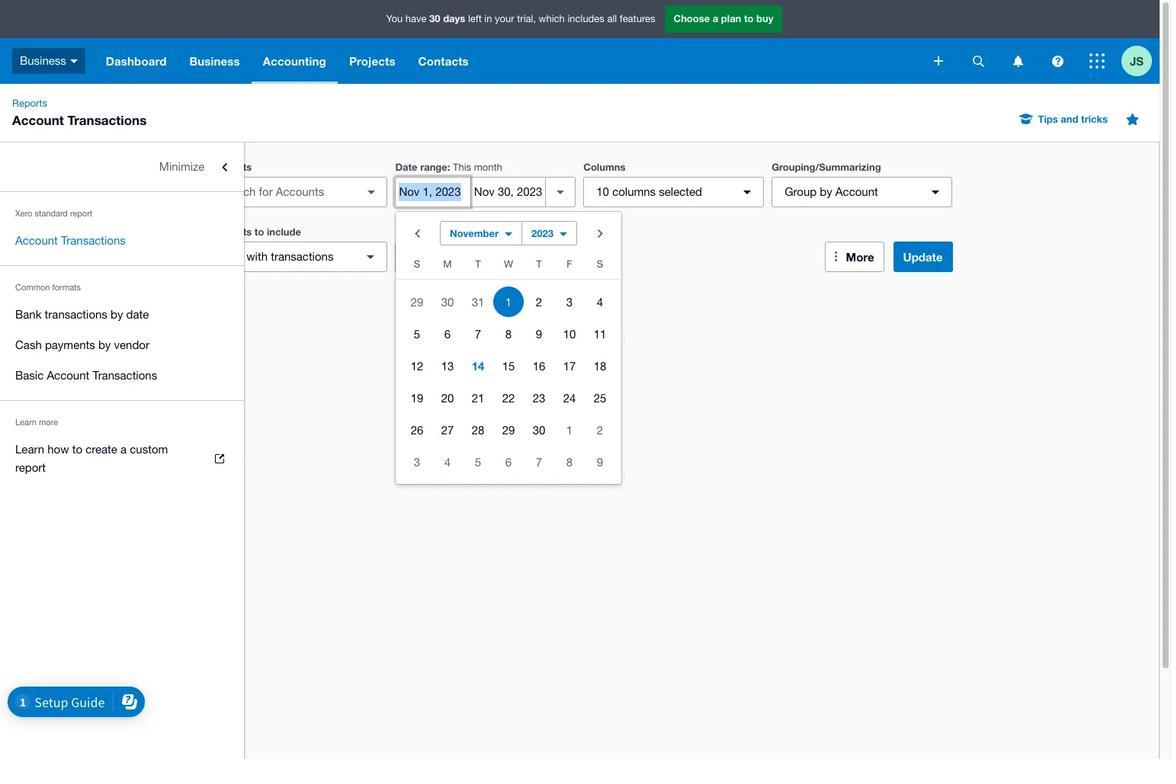 Task type: describe. For each thing, give the bounding box(es) containing it.
month
[[474, 162, 503, 173]]

mon nov 13 2023 cell
[[432, 351, 463, 381]]

create
[[86, 443, 117, 456]]

reports
[[12, 98, 47, 109]]

only with transactions
[[220, 250, 334, 263]]

10
[[597, 185, 609, 198]]

grouping/summarizing
[[772, 161, 881, 173]]

plan
[[721, 12, 742, 25]]

business inside business popup button
[[20, 54, 66, 67]]

your
[[495, 13, 515, 25]]

includes
[[568, 13, 605, 25]]

minimize
[[159, 160, 205, 173]]

by for vendor
[[98, 339, 111, 352]]

account down payments
[[47, 369, 89, 382]]

selected
[[659, 185, 702, 198]]

account inside popup button
[[836, 185, 878, 198]]

tips
[[1039, 113, 1059, 125]]

payments
[[45, 339, 95, 352]]

2 row from the top
[[396, 286, 622, 318]]

contacts
[[418, 54, 469, 68]]

group by account button
[[772, 177, 953, 207]]

you have 30 days left in your trial, which includes all features
[[386, 12, 656, 25]]

grid containing s
[[396, 255, 622, 478]]

minimize button
[[0, 152, 244, 182]]

30
[[430, 12, 441, 25]]

common formats
[[15, 283, 81, 292]]

sun nov 19 2023 cell
[[396, 383, 432, 413]]

wed nov 29 2023 cell
[[494, 415, 524, 445]]

with
[[247, 250, 268, 263]]

group by account
[[785, 185, 878, 198]]

1 t from the left
[[475, 259, 481, 270]]

sun nov 12 2023 cell
[[396, 351, 432, 381]]

cash payments by vendor
[[15, 339, 149, 352]]

dashboard
[[106, 54, 167, 68]]

update
[[904, 250, 943, 264]]

to inside learn how to create a custom report
[[72, 443, 82, 456]]

left
[[468, 13, 482, 25]]

projects button
[[338, 38, 407, 84]]

tips and tricks button
[[1011, 107, 1117, 131]]

reports link
[[6, 96, 53, 111]]

5 row from the top
[[396, 382, 622, 414]]

vendor
[[114, 339, 149, 352]]

Select start date field
[[396, 178, 470, 207]]

more button
[[825, 242, 884, 272]]

tips and tricks
[[1039, 113, 1108, 125]]

previous month image
[[402, 218, 432, 249]]

open image
[[357, 177, 387, 207]]

bank transactions by date
[[15, 308, 149, 321]]

more
[[846, 250, 875, 264]]

columns
[[613, 185, 656, 198]]

6 row from the top
[[396, 414, 622, 446]]

learn how to create a custom report link
[[0, 435, 244, 484]]

thu nov 16 2023 cell
[[524, 351, 555, 381]]

custom
[[130, 443, 168, 456]]

1 horizontal spatial a
[[713, 12, 719, 25]]

2023
[[532, 227, 554, 240]]

transactions for reports account transactions
[[67, 112, 147, 128]]

2 t from the left
[[536, 259, 542, 270]]

accounting button
[[252, 38, 338, 84]]

account inside reports account transactions
[[12, 112, 64, 128]]

account transactions
[[15, 234, 126, 247]]

tricks
[[1082, 113, 1108, 125]]

in
[[485, 13, 492, 25]]

and
[[1061, 113, 1079, 125]]

sat nov 11 2023 cell
[[585, 319, 622, 349]]

bank
[[15, 308, 42, 321]]

only with transactions button
[[207, 242, 388, 272]]

2 horizontal spatial svg image
[[1013, 55, 1023, 67]]

fri nov 17 2023 cell
[[555, 351, 585, 381]]

1 horizontal spatial svg image
[[1052, 55, 1064, 67]]

wed nov 15 2023 cell
[[494, 351, 524, 381]]

features
[[620, 13, 656, 25]]

business button
[[178, 38, 252, 84]]

choose a plan to buy
[[674, 12, 774, 25]]

Search for Accounts text field
[[208, 178, 360, 207]]

range
[[420, 161, 448, 173]]

trial,
[[517, 13, 536, 25]]

group
[[785, 185, 817, 198]]

0 vertical spatial to
[[744, 12, 754, 25]]

accounts to include
[[207, 226, 301, 238]]

formats
[[52, 283, 81, 292]]

thu nov 30 2023 cell
[[524, 415, 555, 445]]

fri nov 03 2023 cell
[[555, 287, 585, 317]]

2 s from the left
[[597, 259, 604, 270]]

banner containing js
[[0, 0, 1160, 84]]

tue nov 28 2023 cell
[[463, 415, 494, 445]]

3 row from the top
[[396, 318, 622, 350]]

thu nov 23 2023 cell
[[524, 383, 555, 413]]

all
[[607, 13, 617, 25]]

basic
[[15, 369, 44, 382]]

4 row from the top
[[396, 350, 622, 382]]

js button
[[1122, 38, 1160, 84]]

navigation containing dashboard
[[94, 38, 924, 84]]

transactions inside popup button
[[271, 250, 334, 263]]

row containing s
[[396, 255, 622, 280]]

accounts for accounts to include
[[207, 226, 252, 238]]

which
[[539, 13, 565, 25]]

transactions for basic account transactions
[[93, 369, 157, 382]]

fri nov 24 2023 cell
[[555, 383, 585, 413]]

0 vertical spatial report
[[70, 209, 93, 218]]

cash
[[15, 339, 42, 352]]

update button
[[894, 242, 953, 272]]



Task type: locate. For each thing, give the bounding box(es) containing it.
2 horizontal spatial to
[[744, 12, 754, 25]]

by
[[820, 185, 833, 198], [111, 308, 123, 321], [98, 339, 111, 352]]

learn inside learn how to create a custom report
[[15, 443, 44, 456]]

basic account transactions
[[15, 369, 157, 382]]

1 s from the left
[[414, 259, 420, 270]]

transactions inside reports account transactions
[[67, 112, 147, 128]]

10 columns selected
[[597, 185, 702, 198]]

filter button
[[395, 242, 576, 272]]

report down learn more
[[15, 461, 46, 474]]

0 vertical spatial learn
[[15, 418, 37, 427]]

reports account transactions
[[12, 98, 147, 128]]

xero standard report
[[15, 209, 93, 218]]

business button
[[0, 38, 94, 84]]

0 horizontal spatial t
[[475, 259, 481, 270]]

svg image inside business popup button
[[70, 59, 78, 63]]

projects
[[349, 54, 396, 68]]

learn more
[[15, 418, 58, 427]]

filter
[[425, 250, 453, 264]]

0 horizontal spatial s
[[414, 259, 420, 270]]

t left w
[[475, 259, 481, 270]]

transactions
[[271, 250, 334, 263], [45, 308, 107, 321]]

basic account transactions link
[[0, 361, 244, 391]]

1 learn from the top
[[15, 418, 37, 427]]

1 horizontal spatial t
[[536, 259, 542, 270]]

learn for learn more
[[15, 418, 37, 427]]

0 horizontal spatial svg image
[[70, 59, 78, 63]]

account down reports "link"
[[12, 112, 64, 128]]

to
[[744, 12, 754, 25], [255, 226, 264, 238], [72, 443, 82, 456]]

include
[[267, 226, 301, 238]]

m
[[443, 259, 452, 270]]

buy
[[757, 12, 774, 25]]

remove from favorites image
[[1117, 104, 1148, 134]]

have
[[406, 13, 427, 25]]

days
[[443, 12, 466, 25]]

1 vertical spatial transactions
[[45, 308, 107, 321]]

2 learn from the top
[[15, 443, 44, 456]]

how
[[47, 443, 69, 456]]

by inside popup button
[[820, 185, 833, 198]]

s left filter
[[414, 259, 420, 270]]

accounting
[[263, 54, 326, 68]]

t
[[475, 259, 481, 270], [536, 259, 542, 270]]

1 horizontal spatial s
[[597, 259, 604, 270]]

1 vertical spatial accounts
[[207, 226, 252, 238]]

transactions
[[67, 112, 147, 128], [61, 234, 126, 247], [93, 369, 157, 382]]

transactions up the minimize button
[[67, 112, 147, 128]]

by left date
[[111, 308, 123, 321]]

transactions down cash payments by vendor link
[[93, 369, 157, 382]]

1 vertical spatial transactions
[[61, 234, 126, 247]]

a
[[713, 12, 719, 25], [121, 443, 127, 456]]

choose
[[674, 12, 710, 25]]

navigation
[[94, 38, 924, 84]]

grid
[[396, 255, 622, 478]]

row up wed nov 01 2023 cell at left top
[[396, 255, 622, 280]]

Select end date field
[[471, 178, 546, 207]]

a right create
[[121, 443, 127, 456]]

by for date
[[111, 308, 123, 321]]

cash payments by vendor link
[[0, 330, 244, 361]]

account
[[12, 112, 64, 128], [836, 185, 878, 198], [15, 234, 58, 247], [47, 369, 89, 382]]

a inside learn how to create a custom report
[[121, 443, 127, 456]]

only
[[220, 250, 243, 263]]

1 vertical spatial by
[[111, 308, 123, 321]]

1 horizontal spatial report
[[70, 209, 93, 218]]

bank transactions by date link
[[0, 300, 244, 330]]

0 vertical spatial transactions
[[67, 112, 147, 128]]

row down the wed nov 08 2023 "cell" at the top left of page
[[396, 350, 622, 382]]

row down wed nov 22 2023 cell
[[396, 414, 622, 446]]

learn down learn more
[[15, 443, 44, 456]]

7 row from the top
[[396, 446, 622, 478]]

1 horizontal spatial transactions
[[271, 250, 334, 263]]

1 vertical spatial to
[[255, 226, 264, 238]]

fri nov 10 2023 cell
[[555, 319, 585, 349]]

date
[[126, 308, 149, 321]]

tue nov 07 2023 cell
[[463, 319, 494, 349]]

account transactions link
[[0, 226, 244, 256]]

wed nov 01 2023 cell
[[494, 287, 524, 317]]

None field
[[207, 177, 388, 207]]

contacts button
[[407, 38, 480, 84]]

0 horizontal spatial business
[[20, 54, 66, 67]]

by down grouping/summarizing on the top of the page
[[820, 185, 833, 198]]

xero
[[15, 209, 32, 218]]

0 vertical spatial transactions
[[271, 250, 334, 263]]

november
[[450, 227, 499, 240]]

0 horizontal spatial to
[[72, 443, 82, 456]]

you
[[386, 13, 403, 25]]

2 horizontal spatial svg image
[[1090, 53, 1105, 69]]

account down grouping/summarizing on the top of the page
[[836, 185, 878, 198]]

sat nov 25 2023 cell
[[585, 383, 622, 413]]

a left the plan in the right top of the page
[[713, 12, 719, 25]]

learn how to create a custom report
[[15, 443, 168, 474]]

2 vertical spatial by
[[98, 339, 111, 352]]

tue nov 21 2023 cell
[[463, 383, 494, 413]]

columns
[[584, 161, 626, 173]]

account down xero
[[15, 234, 58, 247]]

wed nov 22 2023 cell
[[494, 383, 524, 413]]

common
[[15, 283, 50, 292]]

sat nov 18 2023 cell
[[585, 351, 622, 381]]

1 vertical spatial a
[[121, 443, 127, 456]]

1 accounts from the top
[[207, 161, 252, 173]]

2 vertical spatial to
[[72, 443, 82, 456]]

this
[[453, 162, 471, 173]]

f
[[567, 259, 573, 270]]

report inside learn how to create a custom report
[[15, 461, 46, 474]]

0 vertical spatial a
[[713, 12, 719, 25]]

learn left "more"
[[15, 418, 37, 427]]

wed nov 08 2023 cell
[[494, 319, 524, 349]]

0 horizontal spatial a
[[121, 443, 127, 456]]

by left "vendor"
[[98, 339, 111, 352]]

1 horizontal spatial to
[[255, 226, 264, 238]]

to left "buy"
[[744, 12, 754, 25]]

more
[[39, 418, 58, 427]]

1 horizontal spatial business
[[190, 54, 240, 68]]

w
[[504, 259, 513, 270]]

1 horizontal spatial svg image
[[973, 55, 984, 67]]

thu nov 02 2023 cell
[[524, 287, 555, 317]]

t left f
[[536, 259, 542, 270]]

accounts up only
[[207, 226, 252, 238]]

learn for learn how to create a custom report
[[15, 443, 44, 456]]

tue nov 14 2023 cell
[[463, 351, 494, 381]]

:
[[448, 161, 450, 173]]

sun nov 05 2023 cell
[[396, 319, 432, 349]]

dashboard link
[[94, 38, 178, 84]]

group containing november
[[396, 212, 622, 484]]

row down wed nov 29 2023 cell
[[396, 446, 622, 478]]

0 horizontal spatial report
[[15, 461, 46, 474]]

banner
[[0, 0, 1160, 84]]

row down wed nov 15 2023 cell
[[396, 382, 622, 414]]

s right f
[[597, 259, 604, 270]]

row group
[[396, 286, 622, 478]]

1 vertical spatial learn
[[15, 443, 44, 456]]

thu nov 09 2023 cell
[[524, 319, 555, 349]]

learn
[[15, 418, 37, 427], [15, 443, 44, 456]]

transactions down formats
[[45, 308, 107, 321]]

svg image
[[973, 55, 984, 67], [1013, 55, 1023, 67], [70, 59, 78, 63]]

list of convenience dates image
[[546, 177, 576, 207]]

sat nov 04 2023 cell
[[585, 287, 622, 317]]

1 vertical spatial report
[[15, 461, 46, 474]]

group
[[396, 212, 622, 484]]

accounts right minimize
[[207, 161, 252, 173]]

transactions down include
[[271, 250, 334, 263]]

svg image
[[1090, 53, 1105, 69], [1052, 55, 1064, 67], [934, 56, 944, 66]]

row up wed nov 15 2023 cell
[[396, 318, 622, 350]]

business
[[20, 54, 66, 67], [190, 54, 240, 68]]

mon nov 27 2023 cell
[[432, 415, 463, 445]]

to left include
[[255, 226, 264, 238]]

sun nov 26 2023 cell
[[396, 415, 432, 445]]

standard
[[35, 209, 68, 218]]

0 vertical spatial accounts
[[207, 161, 252, 173]]

0 horizontal spatial svg image
[[934, 56, 944, 66]]

row
[[396, 255, 622, 280], [396, 286, 622, 318], [396, 318, 622, 350], [396, 350, 622, 382], [396, 382, 622, 414], [396, 414, 622, 446], [396, 446, 622, 478]]

next month image
[[585, 218, 616, 249]]

row up the wed nov 08 2023 "cell" at the top left of page
[[396, 286, 622, 318]]

to right how
[[72, 443, 82, 456]]

report up "account transactions"
[[70, 209, 93, 218]]

0 horizontal spatial transactions
[[45, 308, 107, 321]]

accounts
[[207, 161, 252, 173], [207, 226, 252, 238]]

transactions down xero standard report
[[61, 234, 126, 247]]

js
[[1130, 54, 1144, 68]]

s
[[414, 259, 420, 270], [597, 259, 604, 270]]

1 row from the top
[[396, 255, 622, 280]]

mon nov 06 2023 cell
[[432, 319, 463, 349]]

2 accounts from the top
[[207, 226, 252, 238]]

mon nov 20 2023 cell
[[432, 383, 463, 413]]

accounts for accounts
[[207, 161, 252, 173]]

2 vertical spatial transactions
[[93, 369, 157, 382]]

business inside business dropdown button
[[190, 54, 240, 68]]

date range : this month
[[395, 161, 503, 173]]

0 vertical spatial by
[[820, 185, 833, 198]]

date
[[395, 161, 418, 173]]



Task type: vqa. For each thing, say whether or not it's contained in the screenshot.
Statement of Cash Flows - Direct Method
no



